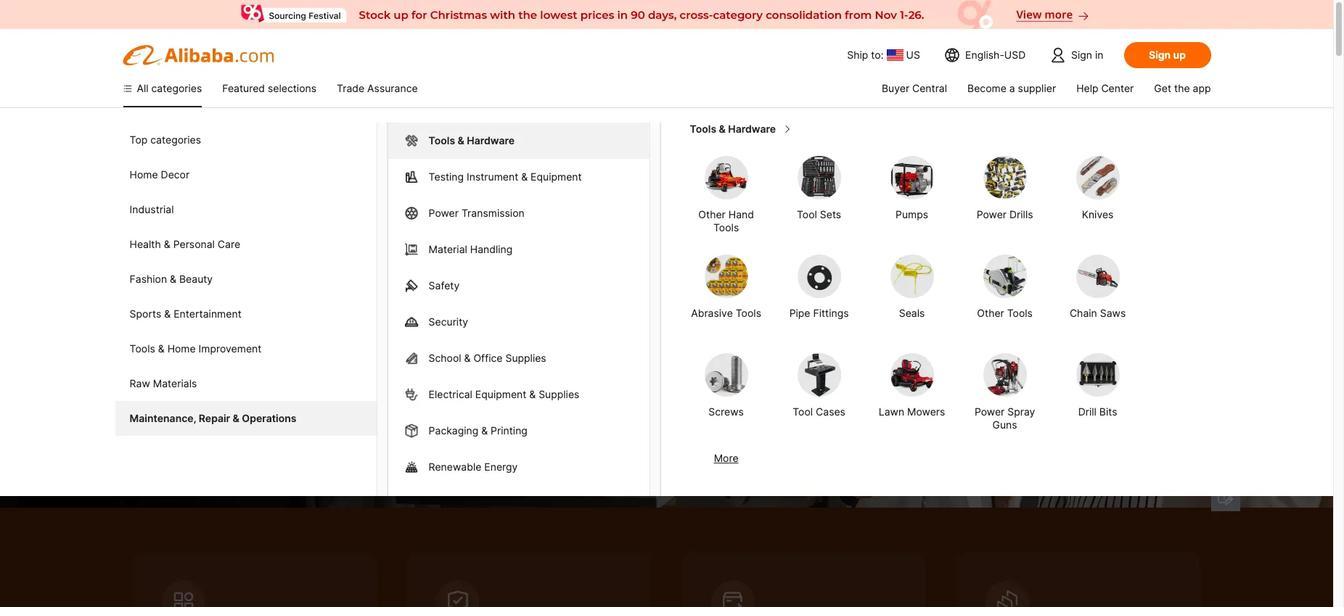 Task type: locate. For each thing, give the bounding box(es) containing it.
hardware up instrument at the left top of the page
[[467, 134, 515, 147]]

2 sign from the left
[[1149, 49, 1171, 61]]

& left printing
[[481, 425, 488, 437]]

power down testing on the top left of the page
[[429, 207, 459, 219]]

women's clothing text field
[[164, 349, 574, 375]]

sign for sign in
[[1071, 49, 1092, 61]]

sign up
[[1149, 49, 1186, 61]]

power inside "power spray guns"
[[974, 406, 1005, 418]]

sign
[[1071, 49, 1092, 61], [1149, 49, 1171, 61]]

other hand tools
[[698, 208, 754, 234]]

pumps
[[896, 208, 928, 221]]

supplies
[[505, 352, 546, 364], [539, 388, 579, 401]]

security
[[429, 316, 468, 328]]

tool inside tool sets link
[[797, 208, 817, 221]]

0 horizontal spatial sign
[[1071, 49, 1092, 61]]

tools & hardware up other hand tools link
[[690, 123, 776, 135]]

tool for tool cases
[[793, 406, 813, 418]]

tools & home improvement
[[130, 343, 261, 355]]

tool cases link
[[783, 353, 855, 432]]

shoes right nike
[[315, 413, 344, 425]]

1 vertical spatial tool
[[793, 406, 813, 418]]

0 horizontal spatial tools & hardware link
[[388, 123, 649, 159]]

lawn mowers
[[879, 406, 945, 418]]

safety
[[429, 279, 459, 292]]

1 vertical spatial other
[[977, 307, 1004, 319]]

tools up other hand tools link
[[690, 123, 716, 135]]

electrical equipment & supplies
[[429, 388, 579, 401]]

1 horizontal spatial sign
[[1149, 49, 1171, 61]]

power left drills
[[976, 208, 1007, 221]]

tool left sets
[[797, 208, 817, 221]]

shoes inside nike shoes link
[[315, 413, 344, 425]]

tool left cases
[[793, 406, 813, 418]]

equipment up printing
[[475, 388, 526, 401]]

0 vertical spatial other
[[698, 208, 726, 221]]

0 horizontal spatial shoes
[[315, 413, 344, 425]]

power
[[429, 207, 459, 219], [976, 208, 1007, 221], [974, 406, 1005, 418]]

get the app
[[1154, 82, 1211, 94]]

other inside other hand tools
[[698, 208, 726, 221]]

become a supplier
[[967, 82, 1056, 94]]

buyer central
[[882, 82, 947, 94]]

safety link
[[388, 268, 649, 304]]

& up other hand tools link
[[719, 123, 726, 135]]

power drills
[[976, 208, 1033, 221]]

shoes for men shoes
[[624, 413, 652, 425]]

english-usd
[[965, 49, 1026, 61]]

0 horizontal spatial other
[[698, 208, 726, 221]]

buyer
[[882, 82, 909, 94]]

featured
[[222, 82, 265, 94]]

2 tools & hardware link from the left
[[690, 123, 1218, 136]]

1 tools & hardware link from the left
[[388, 123, 649, 159]]

tool inside tool cases link
[[793, 406, 813, 418]]

all
[[137, 82, 148, 94]]

1 vertical spatial home
[[167, 343, 196, 355]]

instrument
[[467, 171, 518, 183]]

tools & hardware link
[[388, 123, 649, 159], [690, 123, 1218, 136]]

tool
[[797, 208, 817, 221], [793, 406, 813, 418]]

us
[[906, 49, 920, 61]]

tool sets link
[[783, 156, 855, 234]]

supplies for school & office supplies
[[505, 352, 546, 364]]

1 horizontal spatial equipment
[[530, 171, 582, 183]]

men shoes
[[600, 413, 652, 425]]

fashion & beauty
[[130, 273, 213, 285]]

sign left up
[[1149, 49, 1171, 61]]

lawn mowers link
[[876, 353, 948, 432]]

shoes for nike shoes
[[315, 413, 344, 425]]

pipe fittings
[[789, 307, 849, 319]]

0 vertical spatial equipment
[[530, 171, 582, 183]]

drill
[[1078, 406, 1096, 418]]

0 horizontal spatial home
[[130, 168, 158, 181]]

saws
[[1100, 307, 1126, 319]]

&
[[719, 123, 726, 135], [458, 134, 464, 147], [521, 171, 528, 183], [164, 238, 170, 250], [170, 273, 176, 285], [164, 308, 171, 320], [158, 343, 164, 355], [464, 352, 471, 364], [529, 388, 536, 401], [233, 412, 239, 425], [481, 425, 488, 437]]

categories for all categories
[[151, 82, 202, 94]]

nike
[[293, 413, 312, 425]]

handling
[[470, 243, 513, 255]]

ship to:
[[847, 49, 884, 61]]

& left office
[[464, 352, 471, 364]]

hardware up other hand tools link
[[728, 123, 776, 135]]

testing
[[429, 171, 464, 183]]

1 horizontal spatial other
[[977, 307, 1004, 319]]

0 vertical spatial supplies
[[505, 352, 546, 364]]

1 shoes from the left
[[315, 413, 344, 425]]

top
[[130, 134, 148, 146]]

learn about alibaba.com
[[164, 181, 335, 199]]

material handling
[[429, 243, 513, 255]]

home down the sports & entertainment
[[167, 343, 196, 355]]

trade
[[530, 268, 638, 319]]

improvement
[[198, 343, 261, 355]]

packaging & printing
[[429, 425, 527, 437]]

0 vertical spatial categories
[[151, 82, 202, 94]]

english-
[[965, 49, 1004, 61]]

0 vertical spatial tool
[[797, 208, 817, 221]]

tools & hardware link up testing instrument & equipment
[[388, 123, 649, 159]]

tools inside other hand tools
[[713, 221, 739, 234]]

testing instrument & equipment
[[429, 171, 582, 183]]

power transmission link
[[388, 195, 649, 232]]

home left "decor" at the top left
[[130, 168, 158, 181]]

knives link
[[1061, 156, 1134, 234]]

home
[[130, 168, 158, 181], [167, 343, 196, 355]]

help
[[1076, 82, 1098, 94]]

tools & hardware up instrument at the left top of the page
[[429, 134, 515, 147]]

all categories
[[137, 82, 202, 94]]

1 sign from the left
[[1071, 49, 1092, 61]]

sports & entertainment
[[130, 308, 241, 320]]

tools up raw
[[130, 343, 155, 355]]

featured selections
[[222, 82, 316, 94]]

office
[[473, 352, 503, 364]]

sign for sign up
[[1149, 49, 1171, 61]]

men's clothing
[[394, 413, 464, 425]]

chain saws
[[1070, 307, 1126, 319]]

& up testing on the top left of the page
[[458, 134, 464, 147]]

industrial
[[130, 203, 174, 216]]

1 vertical spatial equipment
[[475, 388, 526, 401]]

1 horizontal spatial shoes
[[624, 413, 652, 425]]

platform
[[144, 268, 317, 319]]

1 vertical spatial supplies
[[539, 388, 579, 401]]

alibaba.com
[[251, 181, 335, 199]]

shoes right men
[[624, 413, 652, 425]]

tools down the hand at right top
[[713, 221, 739, 234]]

1 vertical spatial categories
[[150, 134, 201, 146]]

power for power transmission
[[429, 207, 459, 219]]

hardware
[[728, 123, 776, 135], [467, 134, 515, 147]]

material handling link
[[388, 232, 649, 268]]

renewable energy link
[[388, 449, 649, 486]]

packaging & printing link
[[388, 413, 649, 449]]

tools right abrasive
[[736, 307, 761, 319]]

supplies down security link
[[505, 352, 546, 364]]

1 horizontal spatial tools & hardware link
[[690, 123, 1218, 136]]

the
[[1174, 82, 1190, 94]]

seals
[[899, 307, 925, 319]]

top categories
[[130, 134, 201, 146]]

power drills link
[[968, 156, 1041, 234]]

2 shoes from the left
[[624, 413, 652, 425]]

supplies down school & office supplies link
[[539, 388, 579, 401]]

to:
[[871, 49, 884, 61]]

categories up "decor" at the top left
[[150, 134, 201, 146]]

tools & hardware link down 'central'
[[690, 123, 1218, 136]]

cases
[[816, 406, 845, 418]]

sign left in at the right of the page
[[1071, 49, 1092, 61]]

power up guns
[[974, 406, 1005, 418]]

categories right 'all'
[[151, 82, 202, 94]]

shoes inside men shoes link
[[624, 413, 652, 425]]

abrasive tools
[[691, 307, 761, 319]]

equipment up power transmission link
[[530, 171, 582, 183]]



Task type: describe. For each thing, give the bounding box(es) containing it.
trade assurance
[[337, 82, 418, 94]]

abrasive tools link
[[690, 255, 762, 333]]

other tools link
[[968, 255, 1041, 333]]

men's clothing link
[[376, 406, 482, 432]]

environment
[[429, 497, 488, 509]]

renewable energy
[[429, 461, 518, 473]]

leading
[[233, 217, 383, 268]]

transmission
[[461, 207, 524, 219]]

become
[[967, 82, 1006, 94]]

help center
[[1076, 82, 1134, 94]]

renewable
[[429, 461, 481, 473]]

center
[[1101, 82, 1134, 94]]

power spray guns
[[974, 406, 1035, 431]]

men
[[600, 413, 621, 425]]

1 horizontal spatial tools & hardware
[[690, 123, 776, 135]]

tool sets
[[797, 208, 841, 221]]

& up raw materials
[[158, 343, 164, 355]]

about
[[207, 181, 247, 199]]

1 horizontal spatial home
[[167, 343, 196, 355]]

frequently
[[144, 411, 203, 426]]

& right the 'repair'
[[233, 412, 239, 425]]

& right instrument at the left top of the page
[[521, 171, 528, 183]]

& left beauty
[[170, 273, 176, 285]]

printing
[[491, 425, 527, 437]]

feedback image
[[1217, 488, 1234, 506]]

decor
[[161, 168, 189, 181]]

other for other hand tools
[[698, 208, 726, 221]]

learn
[[164, 181, 203, 199]]

& right sports
[[164, 308, 171, 320]]

search
[[657, 355, 696, 369]]

supplier
[[1018, 82, 1056, 94]]

sports
[[130, 308, 161, 320]]

0 horizontal spatial tools & hardware
[[429, 134, 515, 147]]

energy
[[484, 461, 518, 473]]

electrical
[[429, 388, 472, 401]]

tools left chain
[[1007, 307, 1033, 319]]

chain
[[1070, 307, 1097, 319]]

materials
[[153, 377, 197, 390]]

school & office supplies link
[[388, 340, 649, 377]]

pipe
[[789, 307, 810, 319]]

1 horizontal spatial hardware
[[728, 123, 776, 135]]

power transmission
[[429, 207, 524, 219]]

lawn
[[879, 406, 904, 418]]

0 horizontal spatial equipment
[[475, 388, 526, 401]]

other for other tools
[[977, 307, 1004, 319]]

assurance
[[367, 82, 418, 94]]

other hand tools link
[[690, 156, 762, 234]]

categories for top categories
[[150, 134, 201, 146]]

tools up testing on the top left of the page
[[429, 134, 455, 147]]

up
[[1173, 49, 1186, 61]]

guns
[[992, 419, 1017, 431]]

men's
[[394, 413, 423, 425]]

mowers
[[907, 406, 945, 418]]

frequently searched:
[[144, 411, 260, 426]]

& right health
[[164, 238, 170, 250]]

fashion
[[130, 273, 167, 285]]

0 horizontal spatial hardware
[[467, 134, 515, 147]]

power for power drills
[[976, 208, 1007, 221]]

repair
[[199, 412, 230, 425]]

b2b
[[393, 217, 475, 268]]

drill bits link
[[1061, 353, 1134, 432]]

0 vertical spatial home
[[130, 168, 158, 181]]

seals link
[[876, 255, 948, 333]]

packaging
[[429, 425, 478, 437]]

health
[[130, 238, 161, 250]]

operations
[[242, 412, 296, 425]]

drill bits
[[1078, 406, 1117, 418]]

supplies for electrical equipment & supplies
[[539, 388, 579, 401]]

searched:
[[206, 411, 260, 426]]

chain saws link
[[1061, 255, 1134, 333]]

knives
[[1082, 208, 1113, 221]]

pipe fittings link
[[783, 255, 855, 333]]

sign in
[[1071, 49, 1103, 61]]

testing instrument & equipment link
[[388, 159, 649, 195]]

power for power spray guns
[[974, 406, 1005, 418]]

electrical equipment & supplies link
[[388, 377, 649, 413]]

global
[[395, 268, 519, 319]]

abrasive
[[691, 307, 733, 319]]

material
[[429, 243, 467, 255]]

ecommerce
[[485, 217, 725, 268]]

trade
[[337, 82, 364, 94]]

app
[[1193, 82, 1211, 94]]

school
[[429, 352, 461, 364]]


[[637, 354, 651, 369]]

home decor
[[130, 168, 189, 181]]

tool for tool sets
[[797, 208, 817, 221]]

raw
[[130, 377, 150, 390]]

nike shoes link
[[274, 406, 362, 432]]

fittings
[[813, 307, 849, 319]]

environment link
[[388, 486, 649, 522]]

more
[[714, 452, 738, 464]]

& down school & office supplies link
[[529, 388, 536, 401]]

entertainment
[[174, 308, 241, 320]]

spray
[[1007, 406, 1035, 418]]

other tools
[[977, 307, 1033, 319]]

get
[[1154, 82, 1171, 94]]

screws
[[708, 406, 744, 418]]

school & office supplies
[[429, 352, 546, 364]]

sets
[[820, 208, 841, 221]]

care
[[218, 238, 240, 250]]



Task type: vqa. For each thing, say whether or not it's contained in the screenshot.
Product related to Product features
no



